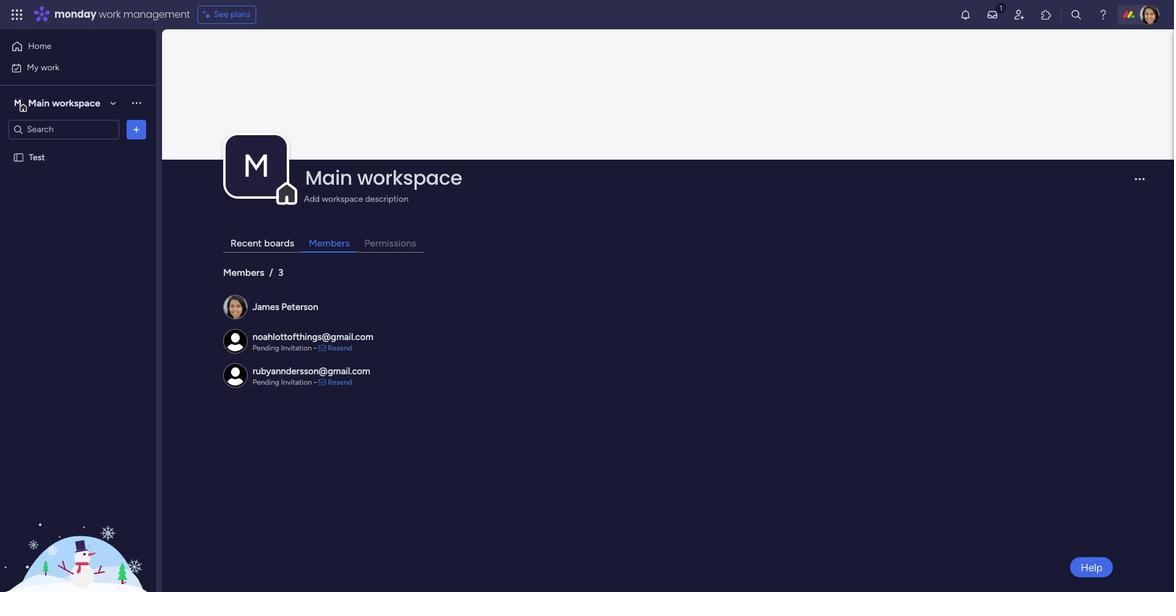 Task type: describe. For each thing, give the bounding box(es) containing it.
my
[[27, 62, 39, 73]]

resend link for noahlottofthings@gmail.com
[[328, 344, 352, 353]]

invitation for rubyanndersson@gmail.com
[[281, 378, 312, 387]]

pending for noahlottofthings@gmail.com
[[253, 344, 279, 353]]

help
[[1081, 561, 1103, 574]]

members for members / 3
[[223, 267, 265, 278]]

m for workspace image
[[243, 147, 270, 185]]

lottie animation element
[[0, 469, 156, 592]]

resend for noahlottofthings@gmail.com
[[328, 344, 352, 353]]

3
[[278, 267, 284, 278]]

workspace selection element
[[12, 96, 102, 112]]

test
[[29, 152, 45, 162]]

options image
[[130, 123, 143, 136]]

pending for rubyanndersson@gmail.com
[[253, 378, 279, 387]]

pending invitation - for rubyanndersson@gmail.com
[[253, 378, 319, 387]]

management
[[123, 7, 190, 21]]

members / 3
[[223, 267, 284, 278]]

monday work management
[[54, 7, 190, 21]]

add
[[304, 194, 320, 204]]

m button
[[226, 135, 287, 196]]

workspace options image
[[130, 97, 143, 109]]

pending invitation - for noahlottofthings@gmail.com
[[253, 344, 319, 353]]

recent boards
[[231, 237, 294, 249]]

0 vertical spatial workspace
[[52, 97, 100, 109]]

m for workspace icon
[[14, 98, 21, 108]]

noahlottofthings@gmail.com
[[253, 331, 374, 342]]

peterson
[[282, 301, 318, 312]]

work for my
[[41, 62, 59, 73]]

apps image
[[1041, 9, 1053, 21]]

my work button
[[7, 58, 132, 77]]

members for members
[[309, 237, 350, 249]]

add workspace description
[[304, 194, 409, 204]]

work for monday
[[99, 7, 121, 21]]

envelope o image for rubyanndersson@gmail.com
[[319, 379, 326, 386]]

envelope o image for noahlottofthings@gmail.com
[[319, 345, 326, 352]]

Search in workspace field
[[26, 122, 102, 136]]

public board image
[[13, 151, 24, 163]]

main workspace inside workspace selection element
[[28, 97, 100, 109]]

/
[[269, 267, 273, 278]]

lottie animation image
[[0, 469, 156, 592]]

notifications image
[[960, 9, 972, 21]]

search everything image
[[1071, 9, 1083, 21]]

boards
[[264, 237, 294, 249]]

- for noahlottofthings@gmail.com
[[314, 344, 317, 353]]

monday
[[54, 7, 96, 21]]

recent
[[231, 237, 262, 249]]

workspace image
[[226, 135, 287, 196]]

workspace image
[[12, 96, 24, 110]]

1 vertical spatial main
[[305, 164, 353, 191]]



Task type: locate. For each thing, give the bounding box(es) containing it.
see
[[214, 9, 229, 20]]

plans
[[231, 9, 251, 20]]

resend down rubyanndersson@gmail.com
[[328, 378, 352, 387]]

envelope o image
[[319, 345, 326, 352], [319, 379, 326, 386]]

2 vertical spatial workspace
[[322, 194, 363, 204]]

1 vertical spatial work
[[41, 62, 59, 73]]

2 - from the top
[[314, 378, 317, 387]]

envelope o image down rubyanndersson@gmail.com
[[319, 379, 326, 386]]

resend link
[[328, 344, 352, 353], [328, 378, 352, 387]]

0 vertical spatial members
[[309, 237, 350, 249]]

home
[[28, 41, 52, 51]]

1 vertical spatial envelope o image
[[319, 379, 326, 386]]

1 vertical spatial resend link
[[328, 378, 352, 387]]

2 pending invitation - from the top
[[253, 378, 319, 387]]

1 vertical spatial invitation
[[281, 378, 312, 387]]

1 envelope o image from the top
[[319, 345, 326, 352]]

- down rubyanndersson@gmail.com
[[314, 378, 317, 387]]

test list box
[[0, 144, 156, 333]]

0 horizontal spatial main
[[28, 97, 50, 109]]

1 horizontal spatial m
[[243, 147, 270, 185]]

option
[[0, 146, 156, 149]]

my work
[[27, 62, 59, 73]]

v2 ellipsis image
[[1136, 178, 1145, 189]]

pending
[[253, 344, 279, 353], [253, 378, 279, 387]]

resend link for rubyanndersson@gmail.com
[[328, 378, 352, 387]]

2 resend link from the top
[[328, 378, 352, 387]]

invitation for noahlottofthings@gmail.com
[[281, 344, 312, 353]]

-
[[314, 344, 317, 353], [314, 378, 317, 387]]

work inside button
[[41, 62, 59, 73]]

2 pending from the top
[[253, 378, 279, 387]]

1 pending from the top
[[253, 344, 279, 353]]

1 image
[[996, 1, 1007, 14]]

1 resend from the top
[[328, 344, 352, 353]]

1 vertical spatial pending invitation -
[[253, 378, 319, 387]]

workspace up description
[[357, 164, 462, 191]]

james peterson image
[[1141, 5, 1160, 24]]

members
[[309, 237, 350, 249], [223, 267, 265, 278]]

1 vertical spatial -
[[314, 378, 317, 387]]

pending down rubyanndersson@gmail.com link
[[253, 378, 279, 387]]

work right "monday"
[[99, 7, 121, 21]]

envelope o image down noahlottofthings@gmail.com
[[319, 345, 326, 352]]

resend link down noahlottofthings@gmail.com
[[328, 344, 352, 353]]

0 vertical spatial m
[[14, 98, 21, 108]]

0 vertical spatial resend
[[328, 344, 352, 353]]

0 vertical spatial -
[[314, 344, 317, 353]]

help button
[[1071, 557, 1114, 578]]

description
[[365, 194, 409, 204]]

invite members image
[[1014, 9, 1026, 21]]

0 vertical spatial work
[[99, 7, 121, 21]]

1 vertical spatial pending
[[253, 378, 279, 387]]

0 horizontal spatial m
[[14, 98, 21, 108]]

1 horizontal spatial main
[[305, 164, 353, 191]]

rubyanndersson@gmail.com link
[[253, 366, 370, 377]]

workspace
[[52, 97, 100, 109], [357, 164, 462, 191], [322, 194, 363, 204]]

0 vertical spatial main workspace
[[28, 97, 100, 109]]

1 invitation from the top
[[281, 344, 312, 353]]

main right workspace icon
[[28, 97, 50, 109]]

- down noahlottofthings@gmail.com
[[314, 344, 317, 353]]

james
[[253, 301, 279, 312]]

0 vertical spatial pending invitation -
[[253, 344, 319, 353]]

main inside workspace selection element
[[28, 97, 50, 109]]

2 envelope o image from the top
[[319, 379, 326, 386]]

main
[[28, 97, 50, 109], [305, 164, 353, 191]]

pending invitation -
[[253, 344, 319, 353], [253, 378, 319, 387]]

main workspace up search in workspace field
[[28, 97, 100, 109]]

1 resend link from the top
[[328, 344, 352, 353]]

1 vertical spatial main workspace
[[305, 164, 462, 191]]

2 resend from the top
[[328, 378, 352, 387]]

pending invitation - down rubyanndersson@gmail.com
[[253, 378, 319, 387]]

- for rubyanndersson@gmail.com
[[314, 378, 317, 387]]

main workspace up description
[[305, 164, 462, 191]]

0 vertical spatial pending
[[253, 344, 279, 353]]

1 vertical spatial members
[[223, 267, 265, 278]]

m inside workspace image
[[243, 147, 270, 185]]

noahlottofthings@gmail.com link
[[253, 331, 374, 342]]

1 vertical spatial m
[[243, 147, 270, 185]]

resend for rubyanndersson@gmail.com
[[328, 378, 352, 387]]

0 vertical spatial resend link
[[328, 344, 352, 353]]

resend
[[328, 344, 352, 353], [328, 378, 352, 387]]

0 vertical spatial envelope o image
[[319, 345, 326, 352]]

invitation
[[281, 344, 312, 353], [281, 378, 312, 387]]

2 invitation from the top
[[281, 378, 312, 387]]

0 horizontal spatial main workspace
[[28, 97, 100, 109]]

0 horizontal spatial work
[[41, 62, 59, 73]]

main workspace
[[28, 97, 100, 109], [305, 164, 462, 191]]

resend down noahlottofthings@gmail.com
[[328, 344, 352, 353]]

0 horizontal spatial members
[[223, 267, 265, 278]]

members down add
[[309, 237, 350, 249]]

invitation down rubyanndersson@gmail.com
[[281, 378, 312, 387]]

m inside workspace icon
[[14, 98, 21, 108]]

1 horizontal spatial work
[[99, 7, 121, 21]]

james peterson link
[[253, 301, 318, 312]]

work
[[99, 7, 121, 21], [41, 62, 59, 73]]

work right my
[[41, 62, 59, 73]]

resend link down rubyanndersson@gmail.com
[[328, 378, 352, 387]]

james peterson
[[253, 301, 318, 312]]

invitation down the noahlottofthings@gmail.com link
[[281, 344, 312, 353]]

workspace up search in workspace field
[[52, 97, 100, 109]]

1 horizontal spatial main workspace
[[305, 164, 462, 191]]

0 vertical spatial invitation
[[281, 344, 312, 353]]

main up add
[[305, 164, 353, 191]]

members left /
[[223, 267, 265, 278]]

0 vertical spatial main
[[28, 97, 50, 109]]

select product image
[[11, 9, 23, 21]]

1 vertical spatial workspace
[[357, 164, 462, 191]]

m
[[14, 98, 21, 108], [243, 147, 270, 185]]

rubyanndersson@gmail.com
[[253, 366, 370, 377]]

1 - from the top
[[314, 344, 317, 353]]

permissions
[[365, 237, 417, 249]]

home button
[[7, 37, 132, 56]]

see plans button
[[197, 6, 256, 24]]

1 pending invitation - from the top
[[253, 344, 319, 353]]

workspace right add
[[322, 194, 363, 204]]

inbox image
[[987, 9, 999, 21]]

Main workspace field
[[302, 164, 1125, 191]]

1 vertical spatial resend
[[328, 378, 352, 387]]

see plans
[[214, 9, 251, 20]]

pending invitation - down the noahlottofthings@gmail.com link
[[253, 344, 319, 353]]

pending down james
[[253, 344, 279, 353]]

help image
[[1098, 9, 1110, 21]]

1 horizontal spatial members
[[309, 237, 350, 249]]



Task type: vqa. For each thing, say whether or not it's contained in the screenshot.
Workspace Selection element
yes



